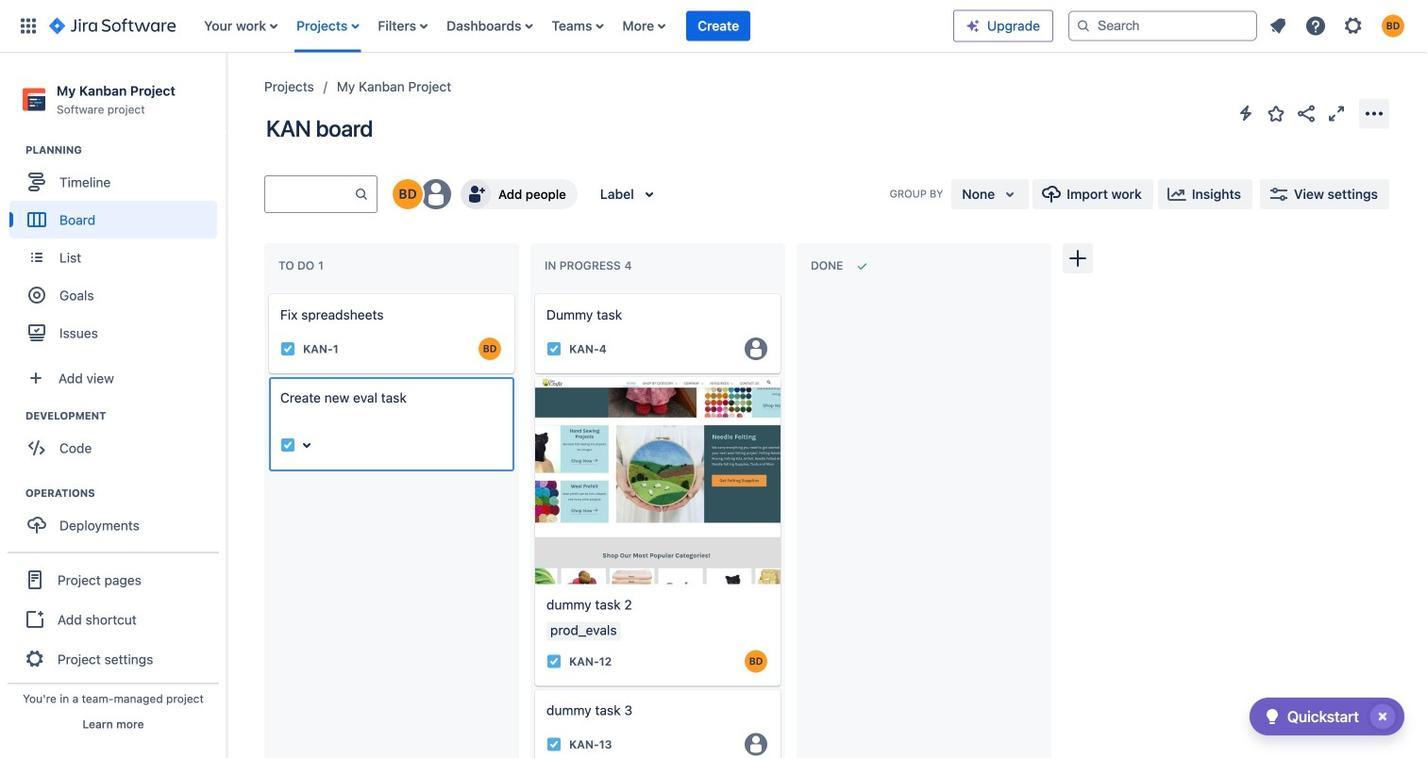 Task type: locate. For each thing, give the bounding box(es) containing it.
list item
[[686, 0, 751, 52]]

task image
[[280, 342, 295, 357], [546, 342, 562, 357], [280, 438, 295, 453], [546, 654, 562, 670]]

star kan board image
[[1265, 102, 1287, 125]]

Search this board text field
[[265, 177, 354, 211]]

1 vertical spatial heading
[[25, 409, 226, 424]]

0 vertical spatial heading
[[25, 143, 226, 158]]

heading for development icon's "group"
[[25, 409, 226, 424]]

create issue image down the in progress element
[[522, 281, 545, 304]]

automations menu button icon image
[[1235, 102, 1257, 125]]

1 heading from the top
[[25, 143, 226, 158]]

create issue image
[[256, 281, 278, 304], [522, 281, 545, 304]]

1 horizontal spatial list
[[1261, 9, 1416, 43]]

sidebar element
[[0, 53, 227, 759]]

import image
[[1040, 183, 1063, 206]]

1 horizontal spatial create issue image
[[522, 281, 545, 304]]

2 vertical spatial heading
[[25, 486, 226, 501]]

your profile and settings image
[[1382, 15, 1404, 37]]

more actions image
[[1363, 102, 1386, 125]]

None search field
[[1068, 11, 1257, 41]]

to do element
[[278, 259, 327, 273]]

primary element
[[11, 0, 953, 52]]

appswitcher icon image
[[17, 15, 40, 37]]

jira software image
[[49, 15, 176, 37], [49, 15, 176, 37]]

2 heading from the top
[[25, 409, 226, 424]]

banner
[[0, 0, 1427, 53]]

heading
[[25, 143, 226, 158], [25, 409, 226, 424], [25, 486, 226, 501]]

3 heading from the top
[[25, 486, 226, 501]]

1 create issue image from the left
[[256, 281, 278, 304]]

heading for operations image's "group"
[[25, 486, 226, 501]]

2 create issue image from the left
[[522, 281, 545, 304]]

help image
[[1304, 15, 1327, 37]]

planning image
[[3, 139, 25, 162]]

view settings image
[[1268, 183, 1290, 206]]

0 horizontal spatial create issue image
[[256, 281, 278, 304]]

group
[[9, 143, 226, 358], [9, 409, 226, 473], [9, 486, 226, 550], [8, 552, 219, 686]]

task image
[[546, 737, 562, 753]]

list
[[195, 0, 953, 52], [1261, 9, 1416, 43]]

goal image
[[28, 287, 45, 304]]

dismiss quickstart image
[[1368, 702, 1398, 732]]

create issue image down to do element
[[256, 281, 278, 304]]

0 horizontal spatial list
[[195, 0, 953, 52]]

Search field
[[1068, 11, 1257, 41]]



Task type: vqa. For each thing, say whether or not it's contained in the screenshot.
tab list
no



Task type: describe. For each thing, give the bounding box(es) containing it.
settings image
[[1342, 15, 1365, 37]]

in progress element
[[545, 259, 636, 273]]

operations image
[[3, 482, 25, 505]]

create issue image
[[522, 364, 545, 387]]

create column image
[[1067, 247, 1089, 270]]

search image
[[1076, 18, 1091, 34]]

enter full screen image
[[1325, 102, 1348, 125]]

create issue image for to do element
[[256, 281, 278, 304]]

heading for planning image "group"
[[25, 143, 226, 158]]

add people image
[[464, 183, 487, 206]]

group for planning image
[[9, 143, 226, 358]]

group for development icon
[[9, 409, 226, 473]]

create issue image for the in progress element
[[522, 281, 545, 304]]

sidebar navigation image
[[206, 76, 247, 113]]

group for operations image
[[9, 486, 226, 550]]

notifications image
[[1267, 15, 1289, 37]]

development image
[[3, 405, 25, 428]]

What needs to be done? - Press the "Enter" key to submit or the "Escape" key to cancel. text field
[[280, 389, 503, 427]]



